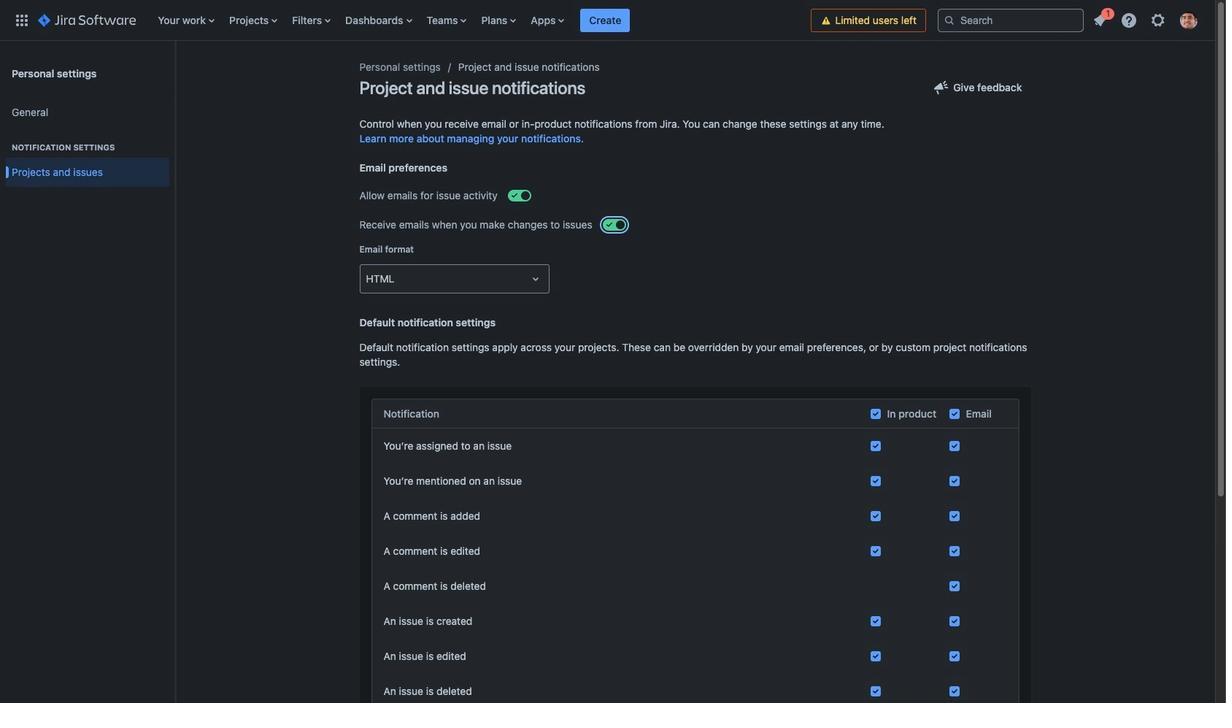 Task type: describe. For each thing, give the bounding box(es) containing it.
sidebar navigation image
[[159, 58, 191, 88]]

help image
[[1121, 11, 1138, 29]]

primary element
[[9, 0, 812, 41]]

1 horizontal spatial list
[[1087, 5, 1207, 33]]

search image
[[944, 14, 956, 26]]

0 horizontal spatial list item
[[581, 0, 631, 41]]

open image
[[527, 270, 544, 288]]

0 horizontal spatial list
[[151, 0, 812, 41]]

settings image
[[1150, 11, 1168, 29]]



Task type: locate. For each thing, give the bounding box(es) containing it.
appswitcher icon image
[[13, 11, 31, 29]]

None search field
[[938, 8, 1084, 32]]

your profile and settings image
[[1181, 11, 1198, 29]]

list item
[[581, 0, 631, 41], [1087, 5, 1115, 32]]

1 horizontal spatial list item
[[1087, 5, 1115, 32]]

list item inside 'list'
[[1087, 5, 1115, 32]]

group
[[6, 93, 169, 196], [6, 127, 169, 191]]

notifications image
[[1092, 11, 1109, 29]]

banner
[[0, 0, 1216, 41]]

heading
[[6, 142, 169, 153]]

list
[[151, 0, 812, 41], [1087, 5, 1207, 33]]

1 group from the top
[[6, 93, 169, 196]]

2 group from the top
[[6, 127, 169, 191]]

jira software image
[[38, 11, 136, 29], [38, 11, 136, 29]]

Search field
[[938, 8, 1084, 32]]

None text field
[[366, 272, 369, 286]]



Task type: vqa. For each thing, say whether or not it's contained in the screenshot.
right List
yes



